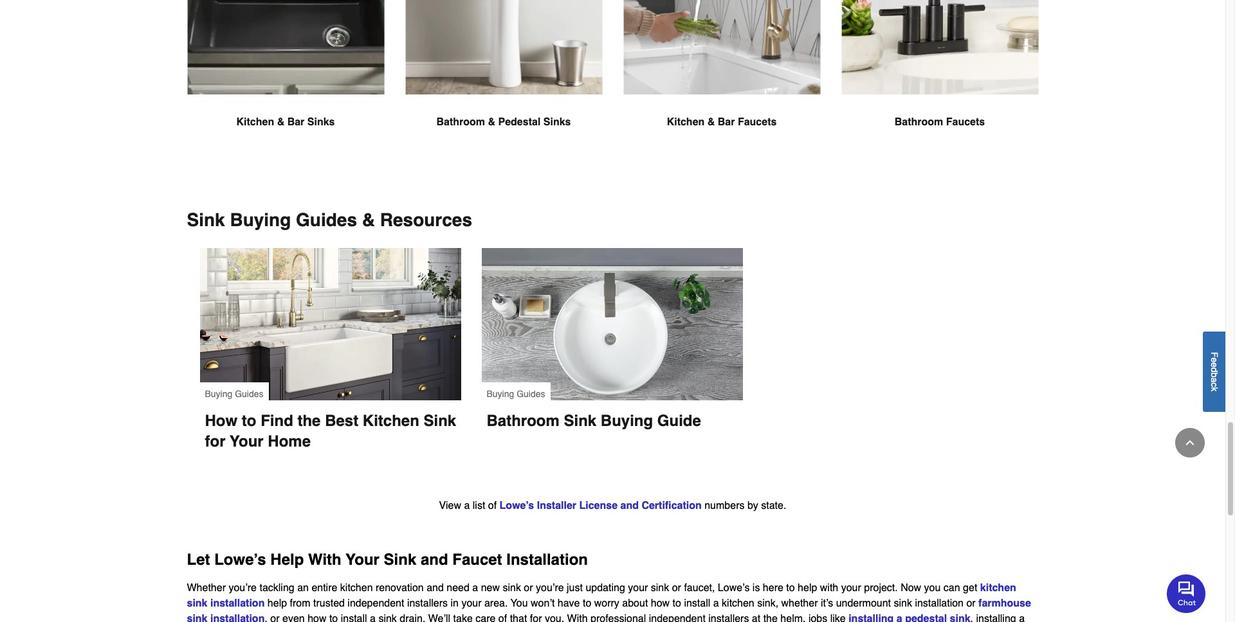 Task type: vqa. For each thing, say whether or not it's contained in the screenshot.
Help
yes



Task type: describe. For each thing, give the bounding box(es) containing it.
bathroom faucets link
[[841, 0, 1039, 161]]

get
[[963, 583, 978, 595]]

your inside how to find the best kitchen sink for your home
[[230, 433, 264, 451]]

bathroom faucets
[[895, 117, 985, 128]]

bathroom for bathroom sink buying guide
[[487, 413, 560, 431]]

1 horizontal spatial your
[[628, 583, 648, 595]]

f e e d b a c k button
[[1203, 332, 1226, 412]]

help from trusted independent installers in your area. you won't have to worry about how to install a kitchen sink, whether it's undermount sink installation or
[[265, 599, 979, 610]]

f
[[1210, 352, 1220, 358]]

numbers
[[705, 501, 745, 513]]

a person rinsing asparagus under a gold touch-on kitchen faucet. image
[[623, 0, 821, 95]]

0 horizontal spatial kitchen
[[340, 583, 373, 595]]

how to find the best kitchen sink for your home
[[205, 413, 461, 451]]

installation for farmhouse sink installation
[[210, 614, 265, 623]]

entire
[[312, 583, 337, 595]]

kitchen sink installation
[[187, 583, 1017, 610]]

tackling
[[260, 583, 295, 595]]

a kitchen with a marble countertop, brown cabinets and a white farmhouse apron front sink. image
[[200, 249, 461, 401]]

lowe's installer license and certification link
[[500, 501, 702, 513]]

just
[[567, 583, 583, 595]]

farmhouse
[[979, 599, 1031, 610]]

trusted
[[313, 599, 345, 610]]

2 horizontal spatial your
[[841, 583, 862, 595]]

guide
[[658, 413, 701, 431]]

1 horizontal spatial or
[[672, 583, 681, 595]]

a left the new
[[473, 583, 478, 595]]

1 horizontal spatial help
[[798, 583, 817, 595]]

kitchen & bar faucets link
[[623, 0, 821, 161]]

renovation
[[376, 583, 424, 595]]

list
[[473, 501, 485, 513]]

guides for bathroom
[[517, 390, 545, 400]]

buying guides for how
[[205, 390, 264, 400]]

installation for kitchen sink installation
[[210, 599, 265, 610]]

new
[[481, 583, 500, 595]]

is
[[753, 583, 760, 595]]

a two-handle black bathroom faucet on a white vanity top. image
[[841, 0, 1039, 95]]

c
[[1210, 383, 1220, 387]]

here
[[763, 583, 784, 595]]

license
[[579, 501, 618, 513]]

bathroom & pedestal sinks
[[437, 117, 571, 128]]

area.
[[485, 599, 508, 610]]

0 horizontal spatial your
[[462, 599, 482, 610]]

1 vertical spatial your
[[346, 552, 380, 570]]

1 horizontal spatial guides
[[296, 210, 357, 231]]

1 you're from the left
[[229, 583, 257, 595]]

bathroom sink buying guide
[[487, 413, 701, 431]]

a black rectangular kitchen sink. image
[[187, 0, 384, 95]]

2 horizontal spatial or
[[967, 599, 976, 610]]

have
[[558, 599, 580, 610]]

for
[[205, 433, 226, 451]]

b
[[1210, 373, 1220, 378]]

1 vertical spatial and
[[421, 552, 448, 570]]

bathroom & pedestal sinks link
[[405, 0, 603, 161]]

sink inside the 'farmhouse sink installation'
[[187, 614, 208, 623]]

a inside button
[[1210, 378, 1220, 383]]

undermount
[[836, 599, 891, 610]]

to down the whether you're tackling an entire kitchen renovation and need a new sink or you're just updating your sink or faucet, lowe's is here to help with your project. now you can get
[[583, 599, 592, 610]]

help
[[270, 552, 304, 570]]

kitchen sink installation link
[[187, 583, 1017, 610]]

1 horizontal spatial lowe's
[[500, 501, 534, 513]]

k
[[1210, 387, 1220, 392]]

kitchen & bar sinks
[[237, 117, 335, 128]]

sink buying guides & resources
[[187, 210, 472, 231]]

faucets inside 'bathroom faucets' link
[[946, 117, 985, 128]]

whether
[[782, 599, 818, 610]]

certification
[[642, 501, 702, 513]]

faucets inside kitchen & bar faucets link
[[738, 117, 777, 128]]

installer
[[537, 501, 577, 513]]

resources
[[380, 210, 472, 231]]

faucet
[[453, 552, 502, 570]]

a right install
[[713, 599, 719, 610]]

faucet,
[[684, 583, 715, 595]]

2 you're from the left
[[536, 583, 564, 595]]

sink inside how to find the best kitchen sink for your home
[[424, 413, 456, 431]]

sink,
[[758, 599, 779, 610]]



Task type: locate. For each thing, give the bounding box(es) containing it.
view
[[439, 501, 461, 513]]

and up installers
[[427, 583, 444, 595]]

of
[[488, 501, 497, 513]]

2 vertical spatial lowe's
[[718, 583, 750, 595]]

d
[[1210, 368, 1220, 373]]

let
[[187, 552, 210, 570]]

from
[[290, 599, 311, 610]]

0 vertical spatial and
[[621, 501, 639, 513]]

to left find
[[242, 413, 256, 431]]

a round white bathroom sink installed on a gray wood countertop, seen from above. image
[[482, 249, 743, 401]]

your up undermount
[[841, 583, 862, 595]]

scroll to top element
[[1176, 429, 1205, 458]]

installation
[[507, 552, 588, 570]]

state.
[[761, 501, 787, 513]]

lowe's right the of
[[500, 501, 534, 513]]

0 horizontal spatial guides
[[235, 390, 264, 400]]

the
[[298, 413, 321, 431]]

0 horizontal spatial you're
[[229, 583, 257, 595]]

1 vertical spatial help
[[268, 599, 287, 610]]

sink
[[187, 210, 225, 231], [424, 413, 456, 431], [564, 413, 597, 431], [384, 552, 417, 570]]

buying guides for bathroom
[[487, 390, 545, 400]]

best
[[325, 413, 359, 431]]

0 horizontal spatial lowe's
[[214, 552, 266, 570]]

with
[[308, 552, 342, 570]]

your
[[628, 583, 648, 595], [841, 583, 862, 595], [462, 599, 482, 610]]

chat invite button image
[[1167, 574, 1207, 614]]

guides for how
[[235, 390, 264, 400]]

how
[[205, 413, 238, 431]]

0 horizontal spatial buying guides
[[205, 390, 264, 400]]

you
[[924, 583, 941, 595]]

0 vertical spatial lowe's
[[500, 501, 534, 513]]

or up you
[[524, 583, 533, 595]]

view a list of lowe's installer license and certification numbers by state.
[[439, 501, 787, 513]]

kitchen up independent
[[340, 583, 373, 595]]

pedestal
[[498, 117, 541, 128]]

1 bar from the left
[[287, 117, 305, 128]]

and for renovation
[[427, 583, 444, 595]]

buying
[[230, 210, 291, 231], [205, 390, 233, 400], [487, 390, 514, 400], [601, 413, 653, 431]]

lowe's left is
[[718, 583, 750, 595]]

an
[[297, 583, 309, 595]]

can
[[944, 583, 961, 595]]

you're
[[229, 583, 257, 595], [536, 583, 564, 595]]

a left list
[[464, 501, 470, 513]]

e up the b
[[1210, 363, 1220, 368]]

1 horizontal spatial sinks
[[544, 117, 571, 128]]

2 horizontal spatial guides
[[517, 390, 545, 400]]

and up need
[[421, 552, 448, 570]]

independent
[[348, 599, 404, 610]]

2 horizontal spatial kitchen
[[667, 117, 705, 128]]

it's
[[821, 599, 833, 610]]

or
[[524, 583, 533, 595], [672, 583, 681, 595], [967, 599, 976, 610]]

bathroom for bathroom faucets
[[895, 117, 944, 128]]

your right for
[[230, 433, 264, 451]]

and right license at the bottom
[[621, 501, 639, 513]]

lowe's
[[500, 501, 534, 513], [214, 552, 266, 570], [718, 583, 750, 595]]

sink
[[503, 583, 521, 595], [651, 583, 669, 595], [187, 599, 208, 610], [894, 599, 912, 610], [187, 614, 208, 623]]

0 horizontal spatial faucets
[[738, 117, 777, 128]]

& for kitchen & bar sinks
[[277, 117, 285, 128]]

1 horizontal spatial faucets
[[946, 117, 985, 128]]

2 buying guides from the left
[[487, 390, 545, 400]]

0 horizontal spatial or
[[524, 583, 533, 595]]

sinks for kitchen & bar sinks
[[307, 117, 335, 128]]

by
[[748, 501, 759, 513]]

or down get
[[967, 599, 976, 610]]

0 horizontal spatial kitchen
[[237, 117, 274, 128]]

1 horizontal spatial kitchen
[[363, 413, 419, 431]]

1 horizontal spatial kitchen
[[722, 599, 755, 610]]

2 faucets from the left
[[946, 117, 985, 128]]

0 horizontal spatial help
[[268, 599, 287, 610]]

f e e d b a c k
[[1210, 352, 1220, 392]]

kitchen for kitchen & bar sinks
[[237, 117, 274, 128]]

1 horizontal spatial buying guides
[[487, 390, 545, 400]]

1 faucets from the left
[[738, 117, 777, 128]]

kitchen & bar sinks link
[[187, 0, 384, 161]]

kitchen inside how to find the best kitchen sink for your home
[[363, 413, 419, 431]]

and for license
[[621, 501, 639, 513]]

sinks for bathroom & pedestal sinks
[[544, 117, 571, 128]]

kitchen
[[237, 117, 274, 128], [667, 117, 705, 128], [363, 413, 419, 431]]

0 horizontal spatial sinks
[[307, 117, 335, 128]]

need
[[447, 583, 470, 595]]

to inside how to find the best kitchen sink for your home
[[242, 413, 256, 431]]

1 vertical spatial lowe's
[[214, 552, 266, 570]]

won't
[[531, 599, 555, 610]]

installation inside the 'farmhouse sink installation'
[[210, 614, 265, 623]]

2 sinks from the left
[[544, 117, 571, 128]]

1 horizontal spatial you're
[[536, 583, 564, 595]]

sinks
[[307, 117, 335, 128], [544, 117, 571, 128]]

lowe's right let
[[214, 552, 266, 570]]

help down tackling
[[268, 599, 287, 610]]

1 sinks from the left
[[307, 117, 335, 128]]

bar for sinks
[[287, 117, 305, 128]]

you
[[511, 599, 528, 610]]

installation inside "kitchen sink installation"
[[210, 599, 265, 610]]

1 horizontal spatial your
[[346, 552, 380, 570]]

1 horizontal spatial bar
[[718, 117, 735, 128]]

bathroom for bathroom & pedestal sinks
[[437, 117, 485, 128]]

bathroom
[[437, 117, 485, 128], [895, 117, 944, 128], [487, 413, 560, 431]]

kitchen & bar faucets
[[667, 117, 777, 128]]

0 vertical spatial your
[[230, 433, 264, 451]]

your right in
[[462, 599, 482, 610]]

faucets
[[738, 117, 777, 128], [946, 117, 985, 128]]

2 bar from the left
[[718, 117, 735, 128]]

to right the how
[[673, 599, 681, 610]]

help up whether
[[798, 583, 817, 595]]

chevron up image
[[1184, 437, 1197, 450]]

you're up won't
[[536, 583, 564, 595]]

farmhouse sink installation link
[[187, 599, 1031, 623]]

0 horizontal spatial bathroom
[[437, 117, 485, 128]]

kitchen for kitchen & bar faucets
[[667, 117, 705, 128]]

installers
[[407, 599, 448, 610]]

1 horizontal spatial bathroom
[[487, 413, 560, 431]]

you're left tackling
[[229, 583, 257, 595]]

whether you're tackling an entire kitchen renovation and need a new sink or you're just updating your sink or faucet, lowe's is here to help with your project. now you can get
[[187, 583, 981, 595]]

sink inside "kitchen sink installation"
[[187, 599, 208, 610]]

how
[[651, 599, 670, 610]]

1 buying guides from the left
[[205, 390, 264, 400]]

0 vertical spatial help
[[798, 583, 817, 595]]

help
[[798, 583, 817, 595], [268, 599, 287, 610]]

kitchen down is
[[722, 599, 755, 610]]

2 horizontal spatial lowe's
[[718, 583, 750, 595]]

& for kitchen & bar faucets
[[708, 117, 715, 128]]

find
[[261, 413, 293, 431]]

buying guides
[[205, 390, 264, 400], [487, 390, 545, 400]]

worry
[[594, 599, 620, 610]]

to
[[242, 413, 256, 431], [787, 583, 795, 595], [583, 599, 592, 610], [673, 599, 681, 610]]

farmhouse sink installation
[[187, 599, 1031, 623]]

e
[[1210, 358, 1220, 363], [1210, 363, 1220, 368]]

with
[[820, 583, 839, 595]]

&
[[277, 117, 285, 128], [488, 117, 496, 128], [708, 117, 715, 128], [362, 210, 375, 231]]

about
[[622, 599, 648, 610]]

project.
[[864, 583, 898, 595]]

now
[[901, 583, 922, 595]]

kitchen up farmhouse
[[981, 583, 1017, 595]]

let lowe's help with your sink and faucet installation
[[187, 552, 588, 570]]

your
[[230, 433, 264, 451], [346, 552, 380, 570]]

or left "faucet,"
[[672, 583, 681, 595]]

2 horizontal spatial kitchen
[[981, 583, 1017, 595]]

your right with
[[346, 552, 380, 570]]

whether
[[187, 583, 226, 595]]

home
[[268, 433, 311, 451]]

your up about
[[628, 583, 648, 595]]

kitchen
[[340, 583, 373, 595], [981, 583, 1017, 595], [722, 599, 755, 610]]

kitchen inside "kitchen sink installation"
[[981, 583, 1017, 595]]

2 horizontal spatial bathroom
[[895, 117, 944, 128]]

a white pedestal bathroom sink. image
[[405, 0, 603, 95]]

0 horizontal spatial your
[[230, 433, 264, 451]]

bar for faucets
[[718, 117, 735, 128]]

1 e from the top
[[1210, 358, 1220, 363]]

2 e from the top
[[1210, 363, 1220, 368]]

a up k on the bottom
[[1210, 378, 1220, 383]]

to right here
[[787, 583, 795, 595]]

0 horizontal spatial bar
[[287, 117, 305, 128]]

a
[[1210, 378, 1220, 383], [464, 501, 470, 513], [473, 583, 478, 595], [713, 599, 719, 610]]

install
[[684, 599, 711, 610]]

e up 'd'
[[1210, 358, 1220, 363]]

in
[[451, 599, 459, 610]]

and
[[621, 501, 639, 513], [421, 552, 448, 570], [427, 583, 444, 595]]

updating
[[586, 583, 625, 595]]

& for bathroom & pedestal sinks
[[488, 117, 496, 128]]

2 vertical spatial and
[[427, 583, 444, 595]]

bar
[[287, 117, 305, 128], [718, 117, 735, 128]]



